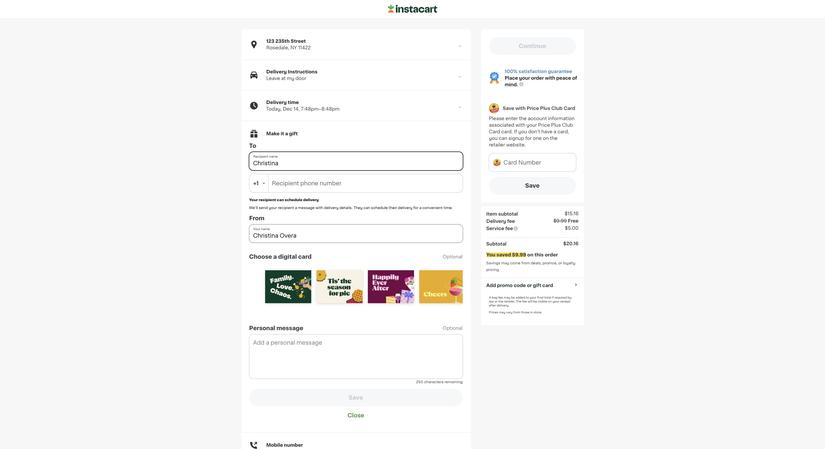 Task type: locate. For each thing, give the bounding box(es) containing it.
order up promos,
[[545, 253, 558, 257]]

fee right bag at the right
[[498, 296, 503, 299]]

delivery up 'service'
[[486, 219, 506, 224]]

123 235th street rosedale, ny 11422
[[266, 39, 311, 50]]

your up more info about 100% satisfaction guarantee image
[[519, 76, 530, 80]]

recipient up send
[[259, 198, 276, 202]]

be right will
[[533, 300, 537, 303]]

remaining
[[445, 381, 463, 384]]

a inside please enter the account information associated with your price plus club card card. if you don't have a card, you can signup for one on the retailer website.
[[554, 130, 556, 134]]

deals,
[[531, 262, 542, 265]]

or inside 'savings may come from deals, promos, or loyalty pricing.'
[[559, 262, 562, 265]]

save
[[503, 106, 514, 111], [525, 183, 540, 189]]

visible
[[538, 300, 547, 303]]

the up delivery. in the right bottom of the page
[[499, 300, 503, 303]]

1 horizontal spatial recipient
[[278, 206, 294, 210]]

0 vertical spatial from
[[522, 262, 530, 265]]

2 horizontal spatial or
[[559, 262, 562, 265]]

please enter the account information associated with your price plus club card card. if you don't have a card, you can signup for one on the retailer website.
[[489, 116, 576, 147]]

schedule
[[285, 198, 302, 202], [371, 206, 388, 210]]

may for vary
[[499, 311, 506, 314]]

0 horizontal spatial schedule
[[285, 198, 302, 202]]

the right the enter
[[519, 116, 527, 121]]

0 vertical spatial for
[[525, 136, 532, 141]]

1 vertical spatial delivery
[[266, 100, 287, 105]]

optional
[[443, 255, 463, 259], [443, 326, 463, 331]]

2 optional from the top
[[443, 326, 463, 331]]

your
[[519, 76, 530, 80], [527, 123, 537, 128], [269, 206, 277, 210], [530, 296, 537, 299], [553, 300, 559, 303]]

1 horizontal spatial from
[[522, 262, 530, 265]]

can right they at the top
[[364, 206, 370, 210]]

1 vertical spatial recipient
[[278, 206, 294, 210]]

0 vertical spatial price
[[527, 106, 539, 111]]

be up the retailer.
[[511, 296, 515, 299]]

$20.16
[[563, 242, 579, 246]]

2 vertical spatial may
[[499, 311, 506, 314]]

the down the have
[[550, 136, 558, 141]]

1 vertical spatial price
[[538, 123, 550, 128]]

card down "associated"
[[489, 130, 500, 134]]

fee down the subtotal at the top of page
[[507, 219, 515, 224]]

it
[[281, 131, 284, 136]]

can down "card."
[[499, 136, 507, 141]]

2 vertical spatial or
[[495, 300, 498, 303]]

plus
[[540, 106, 550, 111], [551, 123, 561, 128]]

price inside please enter the account information associated with your price plus club card card. if you don't have a card, you can signup for one on the retailer website.
[[538, 123, 550, 128]]

for left convenient
[[413, 206, 419, 210]]

club up information
[[552, 106, 563, 111]]

1 horizontal spatial order
[[545, 253, 558, 257]]

card up information
[[564, 106, 575, 111]]

1 vertical spatial gift
[[533, 283, 541, 288]]

for down don't
[[525, 136, 532, 141]]

may inside the a bag fee may be added to your final total if required by law or the retailer. the fee will be visible on your receipt after delivery.
[[504, 296, 510, 299]]

0 vertical spatial be
[[511, 296, 515, 299]]

1 horizontal spatial or
[[527, 283, 532, 288]]

may down delivery. in the right bottom of the page
[[499, 311, 506, 314]]

delivery up leave
[[266, 70, 287, 74]]

0 horizontal spatial can
[[277, 198, 284, 202]]

delivery up today,
[[266, 100, 287, 105]]

may for come
[[501, 262, 509, 265]]

'this is the season for pie' written beside a pie on a white background image
[[316, 270, 363, 303]]

home image
[[388, 4, 437, 14]]

0 vertical spatial may
[[501, 262, 509, 265]]

delivery for leave
[[266, 70, 287, 74]]

1 horizontal spatial $9.99
[[554, 219, 567, 224]]

mind.
[[505, 82, 518, 87]]

retailer
[[489, 143, 505, 147]]

you right "if"
[[518, 130, 527, 134]]

from inside 'savings may come from deals, promos, or loyalty pricing.'
[[522, 262, 530, 265]]

vary
[[506, 311, 513, 314]]

delivery
[[303, 198, 319, 202], [324, 206, 339, 210], [398, 206, 413, 210]]

added
[[516, 296, 525, 299]]

0 horizontal spatial or
[[495, 300, 498, 303]]

on down total
[[548, 300, 552, 303]]

1 vertical spatial be
[[533, 300, 537, 303]]

signup
[[509, 136, 524, 141]]

1 vertical spatial $9.99
[[512, 253, 526, 257]]

order inside place your order with peace of mind.
[[531, 76, 544, 80]]

$15.16
[[565, 212, 579, 216]]

fee down delivery fee
[[505, 226, 513, 231]]

item
[[486, 212, 497, 217]]

or down bag at the right
[[495, 300, 498, 303]]

1 vertical spatial can
[[277, 198, 284, 202]]

convenient
[[422, 206, 443, 210]]

+1
[[253, 181, 259, 186]]

card right the digital
[[298, 254, 312, 260]]

on left this
[[527, 253, 534, 257]]

Your name text field
[[249, 225, 463, 243]]

a left the digital
[[273, 254, 277, 260]]

from for deals,
[[522, 262, 530, 265]]

message
[[298, 206, 315, 210], [277, 326, 303, 331]]

price
[[527, 106, 539, 111], [538, 123, 550, 128]]

may
[[501, 262, 509, 265], [504, 296, 510, 299], [499, 311, 506, 314]]

can right your
[[277, 198, 284, 202]]

time
[[288, 100, 299, 105]]

leave
[[266, 76, 280, 81]]

1 vertical spatial the
[[550, 136, 558, 141]]

save for save
[[525, 183, 540, 189]]

be
[[511, 296, 515, 299], [533, 300, 537, 303]]

their
[[389, 206, 397, 210]]

0 horizontal spatial be
[[511, 296, 515, 299]]

delivery.
[[497, 304, 510, 307]]

1 vertical spatial club
[[562, 123, 573, 128]]

your down if
[[553, 300, 559, 303]]

optional for personal message
[[443, 326, 463, 331]]

0 horizontal spatial card
[[298, 254, 312, 260]]

the
[[519, 116, 527, 121], [550, 136, 558, 141], [499, 300, 503, 303]]

retailer.
[[504, 300, 515, 303]]

a bag fee may be added to your final total if required by law or the retailer. the fee will be visible on your receipt after delivery.
[[489, 296, 572, 307]]

place
[[505, 76, 518, 80]]

0 horizontal spatial from
[[513, 311, 520, 314]]

0 vertical spatial delivery
[[266, 70, 287, 74]]

1 vertical spatial from
[[513, 311, 520, 314]]

on
[[543, 136, 549, 141], [527, 253, 534, 257], [548, 300, 552, 303]]

optional for choose a digital card
[[443, 255, 463, 259]]

2 vertical spatial on
[[548, 300, 552, 303]]

may up the retailer.
[[504, 296, 510, 299]]

2 vertical spatial delivery
[[486, 219, 506, 224]]

from down 'you saved $9.99 on this order'
[[522, 262, 530, 265]]

receipt
[[560, 300, 571, 303]]

club
[[552, 106, 563, 111], [562, 123, 573, 128]]

place your order with peace of mind.
[[505, 76, 577, 87]]

may down saved
[[501, 262, 509, 265]]

7:48pm–8:48pm
[[301, 107, 340, 111]]

0 horizontal spatial card
[[489, 130, 500, 134]]

with left details.
[[316, 206, 323, 210]]

1 vertical spatial card
[[489, 130, 500, 134]]

1 horizontal spatial schedule
[[371, 206, 388, 210]]

1 vertical spatial save
[[525, 183, 540, 189]]

may inside 'savings may come from deals, promos, or loyalty pricing.'
[[501, 262, 509, 265]]

plus up account
[[540, 106, 550, 111]]

plus inside please enter the account information associated with your price plus club card card. if you don't have a card, you can signup for one on the retailer website.
[[551, 123, 561, 128]]

0 vertical spatial you
[[518, 130, 527, 134]]

store.
[[534, 311, 542, 314]]

with up "if"
[[516, 123, 525, 128]]

order down 100% satisfaction guarantee
[[531, 76, 544, 80]]

1 horizontal spatial for
[[525, 136, 532, 141]]

from
[[249, 216, 264, 221]]

fee
[[507, 219, 515, 224], [505, 226, 513, 231], [498, 296, 503, 299], [522, 300, 527, 303]]

1 horizontal spatial card
[[543, 283, 553, 288]]

with down guarantee
[[545, 76, 555, 80]]

0 horizontal spatial save
[[503, 106, 514, 111]]

price up account
[[527, 106, 539, 111]]

0 vertical spatial the
[[519, 116, 527, 121]]

1 horizontal spatial you
[[518, 130, 527, 134]]

delivery fee
[[486, 219, 515, 224]]

card up total
[[543, 283, 553, 288]]

order
[[531, 76, 544, 80], [545, 253, 558, 257]]

delivery
[[266, 70, 287, 74], [266, 100, 287, 105], [486, 219, 506, 224]]

club inside please enter the account information associated with your price plus club card card. if you don't have a card, you can signup for one on the retailer website.
[[562, 123, 573, 128]]

Select a country button
[[249, 174, 268, 192]]

1 vertical spatial optional
[[443, 326, 463, 331]]

delivery address image
[[457, 43, 463, 49]]

a right it
[[285, 131, 288, 136]]

0 vertical spatial gift
[[289, 131, 298, 136]]

or
[[559, 262, 562, 265], [527, 283, 532, 288], [495, 300, 498, 303]]

delivery inside delivery instructions leave at my door
[[266, 70, 287, 74]]

2 horizontal spatial the
[[550, 136, 558, 141]]

from right the vary
[[513, 311, 520, 314]]

1 horizontal spatial gift
[[533, 283, 541, 288]]

card.
[[501, 130, 513, 134]]

save down card number text field
[[525, 183, 540, 189]]

a right the have
[[554, 130, 556, 134]]

1 vertical spatial or
[[527, 283, 532, 288]]

0 vertical spatial optional
[[443, 255, 463, 259]]

details.
[[340, 206, 353, 210]]

loyalty
[[563, 262, 576, 265]]

0 horizontal spatial you
[[489, 136, 498, 141]]

0 horizontal spatial the
[[499, 300, 503, 303]]

saved
[[497, 253, 511, 257]]

0 vertical spatial on
[[543, 136, 549, 141]]

gift up the final
[[533, 283, 541, 288]]

1 horizontal spatial be
[[533, 300, 537, 303]]

0 vertical spatial card
[[564, 106, 575, 111]]

for
[[525, 136, 532, 141], [413, 206, 419, 210]]

0 vertical spatial can
[[499, 136, 507, 141]]

club up card,
[[562, 123, 573, 128]]

0 vertical spatial or
[[559, 262, 562, 265]]

1 vertical spatial plus
[[551, 123, 561, 128]]

0 vertical spatial recipient
[[259, 198, 276, 202]]

0 vertical spatial card
[[298, 254, 312, 260]]

or right code
[[527, 283, 532, 288]]

prices
[[489, 311, 498, 314]]

message right the "personal"
[[277, 326, 303, 331]]

$9.99 left free
[[554, 219, 567, 224]]

you up retailer
[[489, 136, 498, 141]]

enter
[[506, 116, 518, 121]]

0 horizontal spatial for
[[413, 206, 419, 210]]

my
[[287, 76, 294, 81]]

'family. love. chaos.' written beside a plate of food on a green background image
[[265, 270, 311, 303]]

recipient down your recipient can schedule delivery
[[278, 206, 294, 210]]

1 horizontal spatial card
[[564, 106, 575, 111]]

subtotal
[[498, 212, 518, 217]]

gift right it
[[289, 131, 298, 136]]

'happily ever after' on a purple card with gifts in the background image
[[368, 270, 414, 303]]

0 vertical spatial save
[[503, 106, 514, 111]]

can inside please enter the account information associated with your price plus club card card. if you don't have a card, you can signup for one on the retailer website.
[[499, 136, 507, 141]]

one
[[533, 136, 542, 141]]

website.
[[506, 143, 526, 147]]

1 vertical spatial for
[[413, 206, 419, 210]]

1 horizontal spatial plus
[[551, 123, 561, 128]]

of
[[572, 76, 577, 80]]

plus down information
[[551, 123, 561, 128]]

1 optional from the top
[[443, 255, 463, 259]]

1 vertical spatial card
[[543, 283, 553, 288]]

250
[[416, 381, 423, 384]]

2 vertical spatial the
[[499, 300, 503, 303]]

savings may come from deals, promos, or loyalty pricing.
[[486, 262, 576, 272]]

instructions
[[288, 70, 318, 74]]

1 horizontal spatial the
[[519, 116, 527, 121]]

0 horizontal spatial order
[[531, 76, 544, 80]]

your up don't
[[527, 123, 537, 128]]

save inside save button
[[525, 183, 540, 189]]

0 horizontal spatial plus
[[540, 106, 550, 111]]

or left loyalty
[[559, 262, 562, 265]]

$9.99 up come
[[512, 253, 526, 257]]

None text field
[[249, 335, 463, 379]]

1 vertical spatial may
[[504, 296, 510, 299]]

message down your recipient can schedule delivery
[[298, 206, 315, 210]]

satisfaction
[[519, 69, 547, 74]]

with
[[545, 76, 555, 80], [516, 106, 526, 111], [516, 123, 525, 128], [316, 206, 323, 210]]

1 horizontal spatial save
[[525, 183, 540, 189]]

2 horizontal spatial can
[[499, 136, 507, 141]]

delivery inside delivery time today, dec 14, 7:48pm–8:48pm
[[266, 100, 287, 105]]

price up the have
[[538, 123, 550, 128]]

0 horizontal spatial $9.99
[[512, 253, 526, 257]]

on inside please enter the account information associated with your price plus club card card. if you don't have a card, you can signup for one on the retailer website.
[[543, 136, 549, 141]]

2 vertical spatial can
[[364, 206, 370, 210]]

service fee
[[486, 226, 513, 231]]

save up the enter
[[503, 106, 514, 111]]

on down the have
[[543, 136, 549, 141]]

0 vertical spatial order
[[531, 76, 544, 80]]

1 vertical spatial schedule
[[371, 206, 388, 210]]

from for those
[[513, 311, 520, 314]]



Task type: describe. For each thing, give the bounding box(es) containing it.
code
[[514, 283, 526, 288]]

those
[[521, 311, 530, 314]]

0 vertical spatial message
[[298, 206, 315, 210]]

Recipient name text field
[[249, 152, 463, 170]]

close
[[348, 413, 364, 418]]

more info about 100% satisfaction guarantee image
[[519, 82, 524, 87]]

mobile number
[[266, 443, 303, 448]]

a
[[489, 296, 491, 299]]

or inside the a bag fee may be added to your final total if required by law or the retailer. the fee will be visible on your receipt after delivery.
[[495, 300, 498, 303]]

Card Number text field
[[504, 154, 576, 172]]

today,
[[266, 107, 282, 111]]

for inside please enter the account information associated with your price plus club card card. if you don't have a card, you can signup for one on the retailer website.
[[525, 136, 532, 141]]

time.
[[444, 206, 453, 210]]

250 characters remaining
[[416, 381, 463, 384]]

associated
[[489, 123, 515, 128]]

save with price plus club card
[[503, 106, 575, 111]]

digital
[[278, 254, 297, 260]]

savings
[[486, 262, 501, 265]]

with inside place your order with peace of mind.
[[545, 76, 555, 80]]

subtotal
[[486, 242, 507, 247]]

send
[[259, 206, 268, 210]]

add promo code or gift card
[[486, 283, 553, 288]]

delivery time today, dec 14, 7:48pm–8:48pm
[[266, 100, 340, 111]]

prices may vary from those in store.
[[489, 311, 542, 314]]

0 vertical spatial club
[[552, 106, 563, 111]]

card,
[[558, 130, 569, 134]]

a left convenient
[[419, 206, 422, 210]]

your up will
[[530, 296, 537, 299]]

they
[[354, 206, 363, 210]]

please
[[489, 116, 505, 121]]

required
[[555, 296, 567, 299]]

door
[[296, 76, 306, 81]]

1 vertical spatial you
[[489, 136, 498, 141]]

choose a digital card
[[249, 254, 312, 260]]

come
[[510, 262, 521, 265]]

at
[[281, 76, 286, 81]]

0 horizontal spatial recipient
[[259, 198, 276, 202]]

if
[[514, 130, 517, 134]]

free
[[568, 219, 579, 224]]

fee down to
[[522, 300, 527, 303]]

number
[[284, 443, 303, 448]]

if
[[552, 296, 554, 299]]

law
[[489, 300, 494, 303]]

information
[[548, 116, 575, 121]]

mobile
[[266, 443, 283, 448]]

1 horizontal spatial delivery
[[324, 206, 339, 210]]

bag
[[492, 296, 498, 299]]

card inside please enter the account information associated with your price plus club card card. if you don't have a card, you can signup for one on the retailer website.
[[489, 130, 500, 134]]

delivery for today,
[[266, 100, 287, 105]]

with inside please enter the account information associated with your price plus club card card. if you don't have a card, you can signup for one on the retailer website.
[[516, 123, 525, 128]]

we'll
[[249, 206, 258, 210]]

we'll send your recipient a message with delivery details. they can schedule their delivery for a convenient time.
[[249, 206, 453, 210]]

account
[[528, 116, 547, 121]]

a down your recipient can schedule delivery
[[295, 206, 297, 210]]

have
[[542, 130, 553, 134]]

your inside place your order with peace of mind.
[[519, 76, 530, 80]]

close button
[[340, 410, 372, 422]]

Recipient phone number telephone field
[[268, 174, 463, 192]]

$9.99 free
[[554, 219, 579, 224]]

or inside 'button'
[[527, 283, 532, 288]]

choose
[[249, 254, 272, 260]]

0 horizontal spatial gift
[[289, 131, 298, 136]]

11422
[[298, 45, 311, 50]]

delivery time image
[[457, 104, 463, 110]]

your
[[249, 198, 258, 202]]

on inside the a bag fee may be added to your final total if required by law or the retailer. the fee will be visible on your receipt after delivery.
[[548, 300, 552, 303]]

2 horizontal spatial delivery
[[398, 206, 413, 210]]

will
[[528, 300, 533, 303]]

with up the enter
[[516, 106, 526, 111]]

100%
[[505, 69, 518, 74]]

street
[[291, 39, 306, 43]]

1 vertical spatial on
[[527, 253, 534, 257]]

service
[[486, 226, 504, 231]]

0 vertical spatial $9.99
[[554, 219, 567, 224]]

1 vertical spatial message
[[277, 326, 303, 331]]

in
[[530, 311, 533, 314]]

0 horizontal spatial delivery
[[303, 198, 319, 202]]

delivery instructions image
[[457, 74, 463, 80]]

make
[[266, 131, 280, 136]]

dec
[[283, 107, 292, 111]]

your inside please enter the account information associated with your price plus club card card. if you don't have a card, you can signup for one on the retailer website.
[[527, 123, 537, 128]]

100% satisfaction guarantee
[[505, 69, 572, 74]]

0 vertical spatial schedule
[[285, 198, 302, 202]]

save for save with price plus club card
[[503, 106, 514, 111]]

add
[[486, 283, 496, 288]]

14,
[[294, 107, 300, 111]]

$5.00
[[565, 226, 579, 231]]

make it a gift
[[266, 131, 298, 136]]

card inside 'button'
[[543, 283, 553, 288]]

0 vertical spatial plus
[[540, 106, 550, 111]]

you
[[486, 253, 496, 257]]

pricing.
[[486, 268, 500, 272]]

gift inside 'button'
[[533, 283, 541, 288]]

from group
[[249, 215, 463, 243]]

total
[[544, 296, 551, 299]]

personal message
[[249, 326, 303, 331]]

your recipient can schedule delivery
[[249, 198, 319, 202]]

'cheers' text on a yellow background next to a martini glass with strawberry image
[[419, 270, 465, 303]]

1 horizontal spatial can
[[364, 206, 370, 210]]

this
[[535, 253, 544, 257]]

promo
[[497, 283, 513, 288]]

add promo code or gift card button
[[486, 282, 553, 289]]

your right send
[[269, 206, 277, 210]]

don't
[[528, 130, 540, 134]]

characters
[[424, 381, 444, 384]]

1 vertical spatial order
[[545, 253, 558, 257]]

final
[[537, 296, 544, 299]]

guarantee
[[548, 69, 572, 74]]

by
[[568, 296, 572, 299]]

ny
[[290, 45, 297, 50]]

personal
[[249, 326, 275, 331]]

the inside the a bag fee may be added to your final total if required by law or the retailer. the fee will be visible on your receipt after delivery.
[[499, 300, 503, 303]]

123
[[266, 39, 274, 43]]

item subtotal
[[486, 212, 518, 217]]

save button
[[489, 177, 576, 195]]

the
[[516, 300, 522, 303]]

rosedale,
[[266, 45, 289, 50]]



Task type: vqa. For each thing, say whether or not it's contained in the screenshot.
Kroger Lite Whipped Topping 8 fl oz
no



